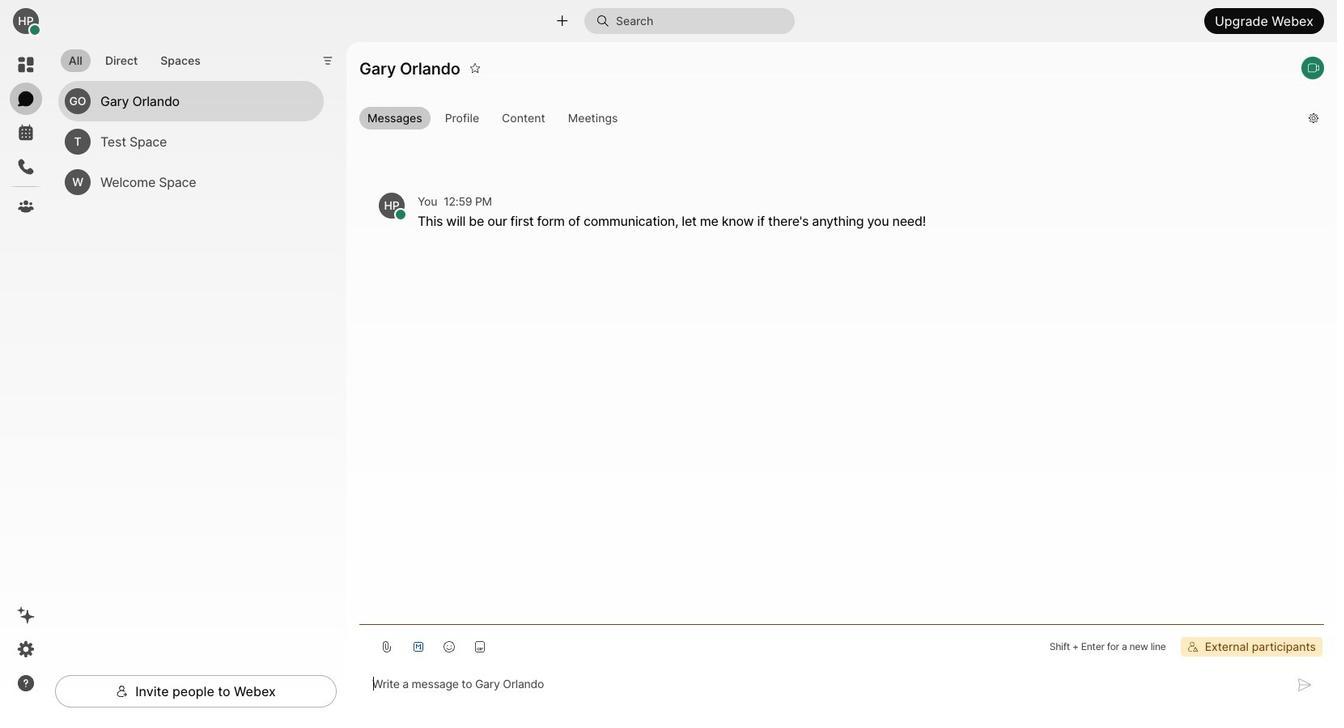 Task type: vqa. For each thing, say whether or not it's contained in the screenshot.
Markdown 'ICON'
yes



Task type: describe. For each thing, give the bounding box(es) containing it.
meetings image
[[16, 123, 36, 143]]

gifs image
[[474, 640, 487, 653]]

filter by image
[[322, 54, 335, 67]]

emoji image
[[443, 640, 456, 653]]

dashboard image
[[16, 55, 36, 75]]

0 horizontal spatial wrapper image
[[29, 24, 41, 36]]

markdown image
[[412, 640, 425, 653]]

1 horizontal spatial wrapper image
[[395, 209, 407, 220]]

teams, has no new notifications image
[[16, 197, 36, 216]]



Task type: locate. For each thing, give the bounding box(es) containing it.
tab list
[[57, 40, 213, 77]]

connect people image
[[555, 13, 570, 29]]

add to favorites image
[[470, 55, 481, 81]]

view space settings image
[[1309, 105, 1320, 131]]

call on webex image
[[1308, 62, 1321, 75]]

what's new image
[[16, 606, 36, 625]]

wrapper image
[[597, 15, 616, 28], [29, 24, 41, 36], [395, 209, 407, 220]]

2 horizontal spatial wrapper image
[[597, 15, 616, 28]]

help image
[[16, 674, 36, 693]]

welcome space list item
[[58, 162, 324, 203]]

message composer toolbar element
[[360, 625, 1325, 663]]

messaging, has no new notifications image
[[16, 89, 36, 109]]

wrapper image
[[116, 685, 129, 698]]

navigation
[[0, 42, 52, 714]]

group
[[360, 107, 1297, 133]]

gary orlando list item
[[58, 81, 324, 122]]

test space list item
[[58, 122, 324, 162]]

file attachment image
[[381, 640, 394, 653]]

webex tab list
[[10, 49, 42, 223]]

calls image
[[16, 157, 36, 177]]

settings image
[[16, 640, 36, 659]]



